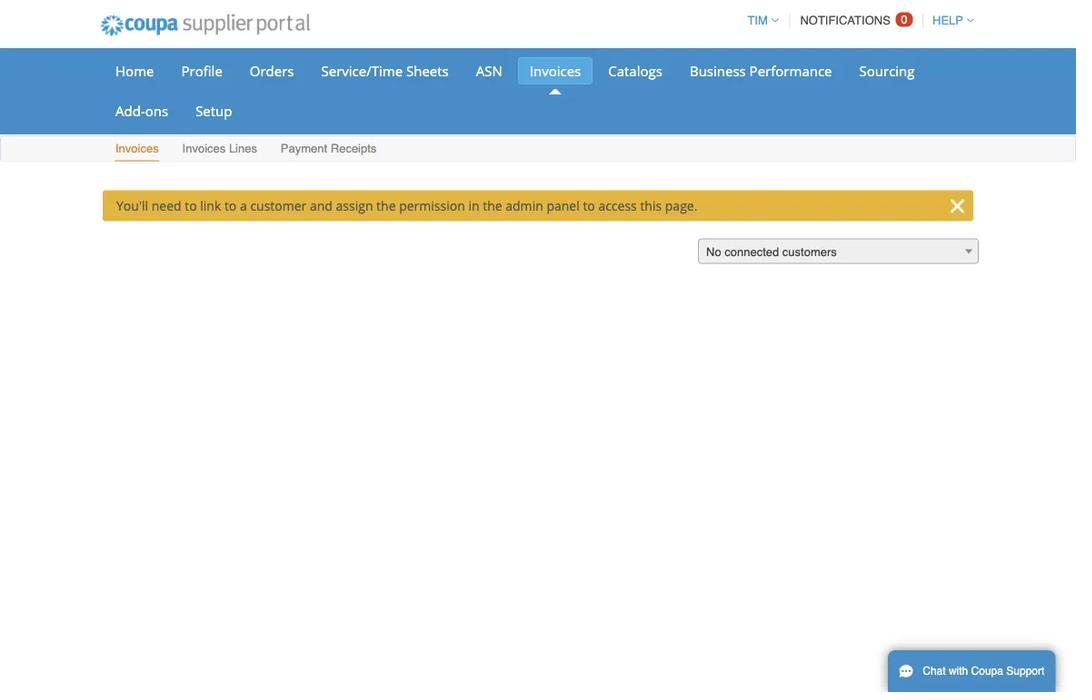 Task type: describe. For each thing, give the bounding box(es) containing it.
coupa
[[972, 666, 1004, 678]]

payment
[[281, 142, 328, 156]]

receipts
[[331, 142, 377, 156]]

help
[[933, 14, 964, 27]]

catalogs
[[609, 61, 663, 80]]

navigation containing notifications 0
[[740, 3, 975, 38]]

invoices lines link
[[182, 138, 258, 161]]

home
[[115, 61, 154, 80]]

orders link
[[238, 57, 306, 85]]

no
[[707, 246, 722, 259]]

link
[[200, 197, 221, 215]]

1 horizontal spatial invoices link
[[518, 57, 593, 85]]

home link
[[104, 57, 166, 85]]

orders
[[250, 61, 294, 80]]

and
[[310, 197, 333, 215]]

payment receipts
[[281, 142, 377, 156]]

business
[[690, 61, 746, 80]]

chat with coupa support button
[[889, 651, 1056, 693]]

1 horizontal spatial invoices
[[182, 142, 226, 156]]

sourcing link
[[848, 57, 927, 85]]

3 to from the left
[[583, 197, 595, 215]]

setup link
[[184, 97, 244, 125]]

connected
[[725, 246, 780, 259]]

1 the from the left
[[377, 197, 396, 215]]

chat
[[923, 666, 946, 678]]

0 horizontal spatial invoices link
[[115, 138, 160, 161]]

no connected customers
[[707, 246, 837, 259]]

2 to from the left
[[225, 197, 237, 215]]

help link
[[925, 14, 975, 27]]

0 horizontal spatial invoices
[[115, 142, 159, 156]]

customer
[[250, 197, 307, 215]]

you'll need to link to a customer and assign the permission in the admin panel to access this page.
[[116, 197, 698, 215]]

panel
[[547, 197, 580, 215]]

need
[[152, 197, 182, 215]]

service/time sheets
[[321, 61, 449, 80]]

No connected customers field
[[698, 239, 979, 265]]

performance
[[750, 61, 833, 80]]

service/time sheets link
[[310, 57, 461, 85]]



Task type: vqa. For each thing, say whether or not it's contained in the screenshot.
Sheets
yes



Task type: locate. For each thing, give the bounding box(es) containing it.
invoices link right asn link
[[518, 57, 593, 85]]

1 to from the left
[[185, 197, 197, 215]]

1 horizontal spatial to
[[225, 197, 237, 215]]

invoices down add-ons link
[[115, 142, 159, 156]]

2 horizontal spatial to
[[583, 197, 595, 215]]

invoices lines
[[182, 142, 257, 156]]

a
[[240, 197, 247, 215]]

the right assign
[[377, 197, 396, 215]]

profile
[[181, 61, 223, 80]]

asn link
[[464, 57, 515, 85]]

to left link
[[185, 197, 197, 215]]

support
[[1007, 666, 1045, 678]]

to
[[185, 197, 197, 215], [225, 197, 237, 215], [583, 197, 595, 215]]

permission
[[399, 197, 465, 215]]

asn
[[476, 61, 503, 80]]

to right panel
[[583, 197, 595, 215]]

notifications
[[801, 14, 891, 27]]

page.
[[666, 197, 698, 215]]

this
[[641, 197, 662, 215]]

chat with coupa support
[[923, 666, 1045, 678]]

with
[[949, 666, 969, 678]]

admin
[[506, 197, 544, 215]]

sourcing
[[860, 61, 915, 80]]

tim link
[[740, 14, 779, 27]]

setup
[[196, 101, 232, 120]]

invoices right asn
[[530, 61, 581, 80]]

payment receipts link
[[280, 138, 378, 161]]

2 the from the left
[[483, 197, 503, 215]]

0 horizontal spatial to
[[185, 197, 197, 215]]

customers
[[783, 246, 837, 259]]

the right in
[[483, 197, 503, 215]]

add-ons
[[115, 101, 168, 120]]

sheets
[[407, 61, 449, 80]]

assign
[[336, 197, 373, 215]]

in
[[469, 197, 480, 215]]

0 vertical spatial invoices link
[[518, 57, 593, 85]]

1 vertical spatial invoices link
[[115, 138, 160, 161]]

0 horizontal spatial the
[[377, 197, 396, 215]]

catalogs link
[[597, 57, 675, 85]]

1 horizontal spatial the
[[483, 197, 503, 215]]

add-ons link
[[104, 97, 180, 125]]

coupa supplier portal image
[[88, 3, 323, 48]]

business performance link
[[678, 57, 844, 85]]

you'll
[[116, 197, 148, 215]]

invoices link down add-ons link
[[115, 138, 160, 161]]

invoices link
[[518, 57, 593, 85], [115, 138, 160, 161]]

2 horizontal spatial invoices
[[530, 61, 581, 80]]

profile link
[[170, 57, 234, 85]]

the
[[377, 197, 396, 215], [483, 197, 503, 215]]

business performance
[[690, 61, 833, 80]]

navigation
[[740, 3, 975, 38]]

to left a
[[225, 197, 237, 215]]

tim
[[748, 14, 768, 27]]

lines
[[229, 142, 257, 156]]

invoices
[[530, 61, 581, 80], [115, 142, 159, 156], [182, 142, 226, 156]]

0
[[902, 13, 908, 26]]

notifications 0
[[801, 13, 908, 27]]

access
[[599, 197, 637, 215]]

invoices down the setup link
[[182, 142, 226, 156]]

add-
[[115, 101, 145, 120]]

No connected customers text field
[[699, 240, 979, 265]]

service/time
[[321, 61, 403, 80]]

ons
[[145, 101, 168, 120]]



